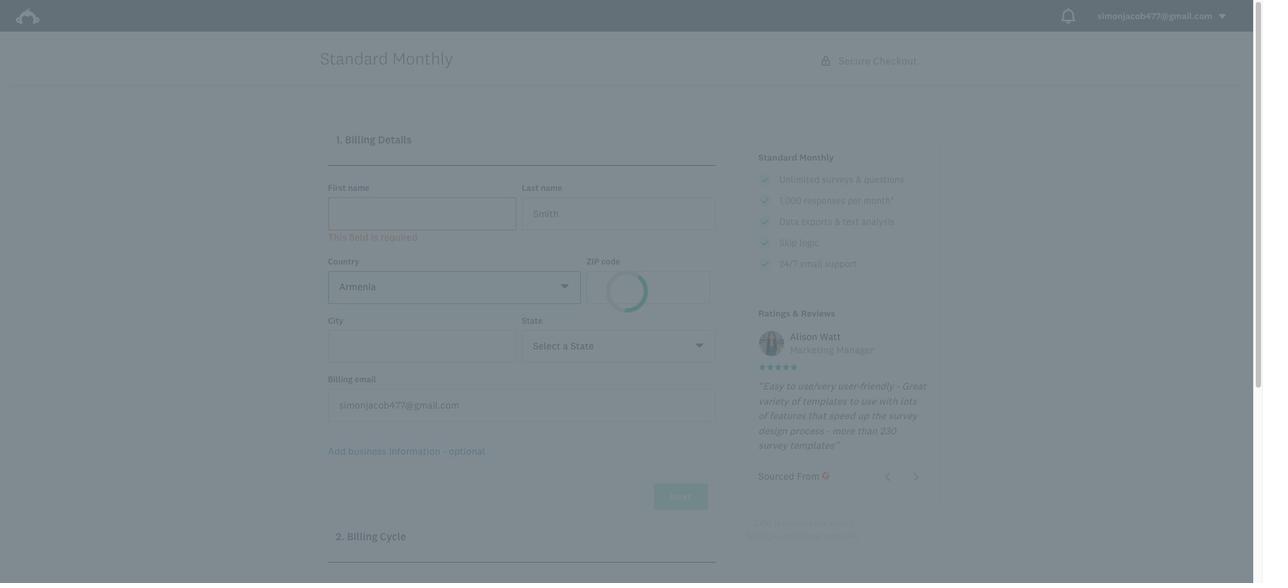 Task type: describe. For each thing, give the bounding box(es) containing it.
products icon image
[[1061, 8, 1077, 24]]

dropdown arrow image
[[1218, 12, 1227, 21]]

chevronleft image
[[884, 472, 893, 482]]

chevronright image
[[912, 472, 922, 482]]

surveymonkey logo image
[[16, 8, 39, 24]]



Task type: locate. For each thing, give the bounding box(es) containing it.
None text field
[[522, 197, 716, 230], [522, 330, 716, 363], [328, 389, 716, 422], [522, 197, 716, 230], [522, 330, 716, 363], [328, 389, 716, 422]]

None text field
[[328, 197, 517, 230], [328, 330, 517, 363], [328, 197, 517, 230], [328, 330, 517, 363]]

None telephone field
[[587, 271, 711, 304]]



Task type: vqa. For each thing, say whether or not it's contained in the screenshot.
SurveyMonkey Logo at top left
yes



